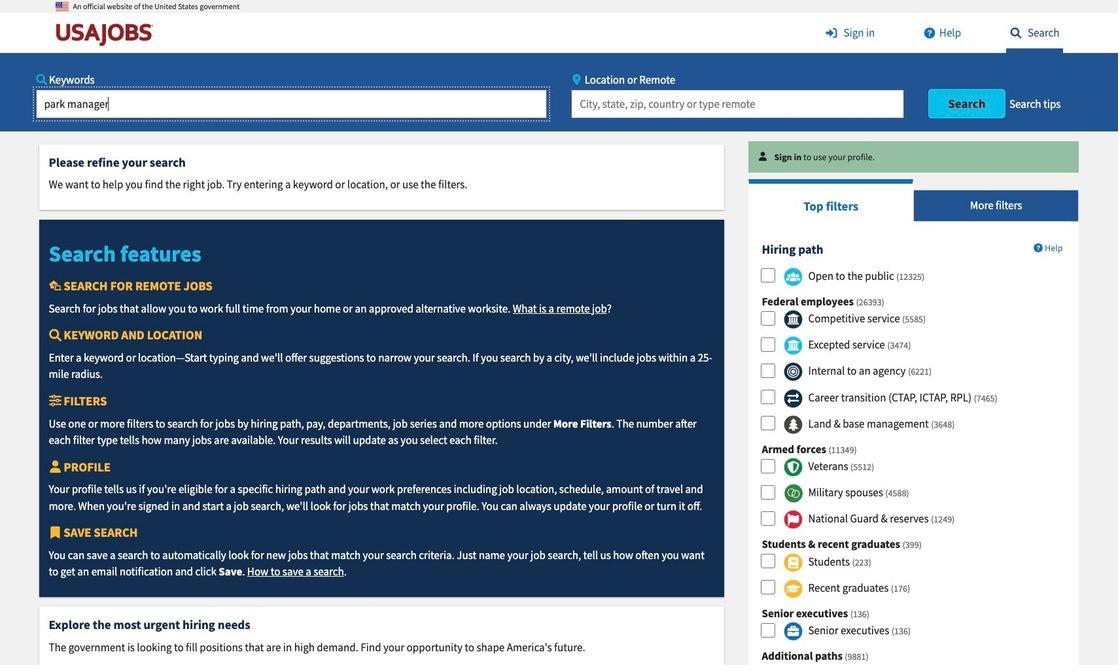 Task type: locate. For each thing, give the bounding box(es) containing it.
national guard & reserves image
[[784, 511, 803, 530]]

header element
[[0, 0, 1118, 131]]

recent graduates image
[[784, 580, 803, 599]]

senior executives image
[[784, 623, 803, 642]]

help image
[[920, 27, 940, 39]]

u.s. flag image
[[55, 0, 68, 13]]

hiring path help image
[[1034, 243, 1043, 253]]

usajobs logo image
[[55, 23, 159, 46]]

open to the public image
[[784, 268, 803, 286]]

excepted service image
[[784, 337, 803, 356]]

land & base management image
[[784, 415, 803, 434]]

tab list
[[749, 179, 1079, 222]]



Task type: describe. For each thing, give the bounding box(es) containing it.
City, state, zip, country or type remote text field
[[571, 89, 904, 118]]

students image
[[784, 553, 803, 572]]

military spouses image
[[784, 484, 803, 503]]

veterans image
[[784, 458, 803, 477]]

internal to an agency image
[[784, 363, 803, 382]]

Job title, dept., agency, series or occupation text field
[[36, 89, 547, 118]]

competitive service image
[[784, 310, 803, 329]]

main navigation element
[[0, 13, 1118, 131]]

job search image
[[1006, 27, 1026, 39]]

career transition (ctap, ictap, rpl) image
[[784, 389, 803, 408]]



